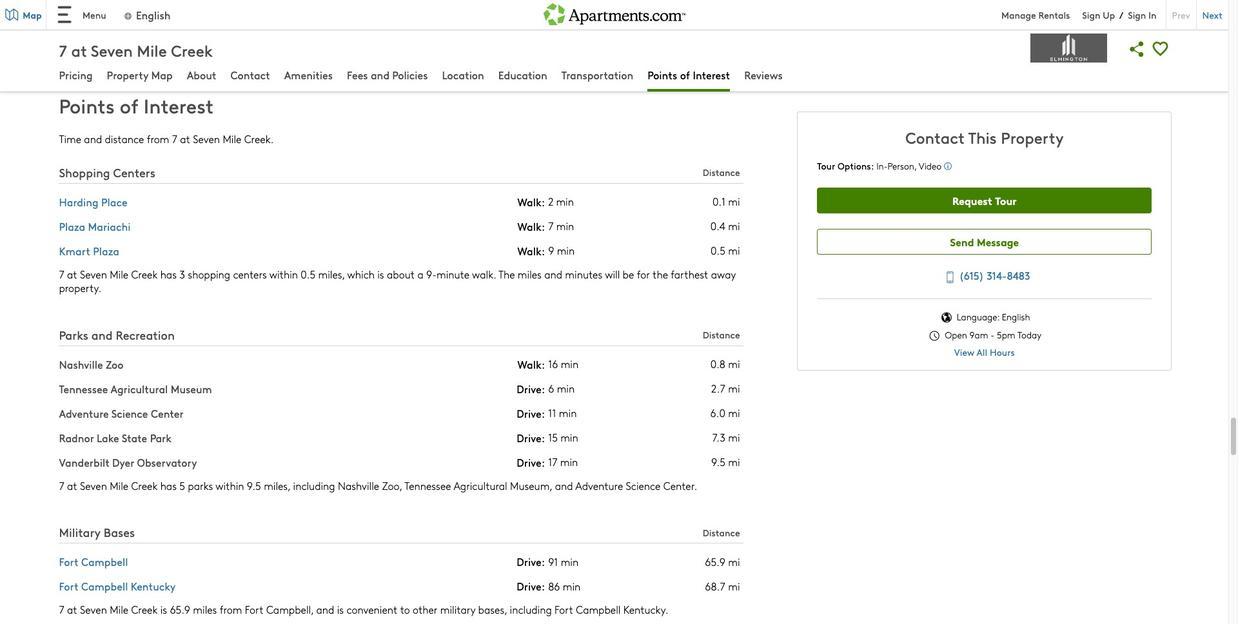 Task type: describe. For each thing, give the bounding box(es) containing it.
send message button
[[818, 229, 1152, 255]]

0 horizontal spatial interest
[[144, 92, 214, 119]]

5pm
[[997, 329, 1016, 341]]

0 horizontal spatial science
[[111, 406, 148, 420]]

min for drive: 15 min
[[561, 431, 578, 444]]

7 at seven mile creek is 65.9 miles from fort campbell, and is convenient to other military bases, including fort campbell kentucky.
[[59, 603, 669, 617]]

kentucky
[[131, 579, 176, 594]]

1 most from the left
[[98, 28, 122, 41]]

this
[[969, 126, 997, 148]]

military
[[59, 525, 101, 541]]

has for shopping centers
[[160, 268, 177, 281]]

6.0 mi
[[710, 406, 740, 420]]

1 vertical spatial science
[[626, 479, 661, 493]]

mi for drive: 91 min
[[728, 555, 740, 569]]

86
[[548, 580, 560, 593]]

drive: for radnor lake state park
[[517, 431, 545, 445]]

7 inside walk: 7 min
[[548, 220, 554, 233]]

fees and policies button
[[347, 68, 428, 84]]

open
[[945, 329, 967, 341]]

distance for military bases
[[703, 526, 740, 539]]

walk: 16 min
[[518, 357, 579, 371]]

6
[[548, 382, 554, 395]]

0 horizontal spatial miles
[[193, 603, 217, 617]]

fort down fort campbell link
[[59, 579, 78, 594]]

fees
[[347, 68, 368, 82]]

education
[[499, 68, 548, 82]]

mariachi
[[88, 219, 131, 233]]

prev
[[1172, 8, 1191, 21]]

for inside the you might be able to find places to ride your bike in this area, but you'll most likely want your car for most errands.
[[216, 28, 229, 41]]

map link
[[0, 0, 46, 30]]

lake
[[97, 431, 119, 445]]

0 horizontal spatial points of interest
[[59, 92, 214, 119]]

0 horizontal spatial your
[[176, 28, 196, 41]]

drive: for adventure science center
[[517, 406, 545, 420]]

all
[[977, 346, 988, 359]]

9am
[[970, 329, 989, 341]]

0 horizontal spatial including
[[293, 479, 335, 493]]

creek for 7 at seven mile creek has 3 shopping centers within 0.5 miles, which is about a 9-minute walk. the miles and minutes will be for the farthest away property.
[[131, 268, 158, 281]]

recreation
[[116, 327, 175, 343]]

0 vertical spatial agricultural
[[111, 382, 168, 396]]

1 vertical spatial nashville
[[338, 479, 379, 493]]

1 horizontal spatial is
[[337, 603, 344, 617]]

fort down military
[[59, 555, 78, 569]]

2.7
[[712, 382, 726, 395]]

min for walk: 16 min
[[561, 357, 579, 371]]

1 horizontal spatial from
[[220, 603, 242, 617]]

6 drive: from the top
[[517, 579, 545, 594]]

7 for 7 at seven mile creek has 5 parks within 9.5 miles, including nashville zoo, tennessee agricultural museum, and adventure science center.
[[59, 479, 64, 493]]

next link
[[1196, 0, 1229, 30]]

campbell for fort campbell kentucky
[[81, 579, 128, 594]]

be inside 7 at seven mile creek has 3 shopping centers within 0.5 miles, which is about a 9-minute walk. the miles and minutes will be for the farthest away property.
[[623, 268, 634, 281]]

contact for contact button
[[231, 68, 270, 82]]

at for 7 at seven mile creek
[[71, 39, 87, 60]]

7 at seven mile creek
[[59, 39, 213, 60]]

errands.
[[258, 28, 296, 41]]

and right time
[[84, 132, 102, 146]]

drive: 91 min
[[517, 555, 579, 569]]

harding place link
[[59, 195, 127, 209]]

seven for 7 at seven mile creek has 5 parks within 9.5 miles, including nashville zoo, tennessee agricultural museum, and adventure science center.
[[80, 479, 107, 493]]

seven for 7 at seven mile creek has 3 shopping centers within 0.5 miles, which is about a 9-minute walk. the miles and minutes will be for the farthest away property.
[[80, 268, 107, 281]]

english link
[[123, 7, 171, 22]]

property inside button
[[107, 68, 149, 82]]

mi for drive: 86 min
[[728, 580, 740, 593]]

mile for 7 at seven mile creek has 3 shopping centers within 0.5 miles, which is about a 9-minute walk. the miles and minutes will be for the farthest away property.
[[110, 268, 128, 281]]

7.3 mi
[[712, 431, 740, 444]]

person,
[[888, 160, 917, 172]]

score
[[178, 63, 204, 77]]

up
[[1103, 8, 1115, 21]]

7 right distance
[[172, 132, 177, 146]]

16
[[548, 357, 558, 371]]

and right the parks
[[91, 327, 113, 343]]

property map
[[107, 68, 173, 82]]

kmart plaza link
[[59, 244, 119, 258]]

drive: for vanderbilt dyer observatory
[[517, 455, 545, 469]]

0.8 mi
[[711, 357, 740, 371]]

points inside button
[[648, 68, 678, 82]]

menu button
[[46, 0, 117, 30]]

request tour button
[[818, 188, 1152, 214]]

walk: for plaza mariachi
[[518, 219, 545, 233]]

campbell for fort campbell
[[81, 555, 128, 569]]

68.7
[[705, 580, 726, 593]]

1 horizontal spatial your
[[256, 14, 276, 28]]

manage
[[1002, 8, 1036, 21]]

of inside points of interest button
[[680, 68, 690, 82]]

is inside 7 at seven mile creek has 3 shopping centers within 0.5 miles, which is about a 9-minute walk. the miles and minutes will be for the farthest away property.
[[378, 268, 384, 281]]

businesses: active
[[667, 14, 722, 42]]

state
[[122, 431, 147, 445]]

min for drive: 11 min
[[559, 406, 577, 420]]

a
[[418, 268, 424, 281]]

scores provided by
[[59, 63, 151, 77]]

contact for contact this property
[[906, 126, 965, 148]]

min for drive: 17 min
[[560, 455, 578, 469]]

centers
[[113, 164, 155, 180]]

0 horizontal spatial 9.5
[[247, 479, 261, 493]]

9-
[[426, 268, 437, 281]]

active for traffic:
[[424, 28, 453, 42]]

amenities
[[284, 68, 333, 82]]

sign in link
[[1128, 8, 1157, 21]]

creek for 7 at seven mile creek
[[171, 39, 213, 60]]

(615) 314-8483
[[959, 268, 1031, 283]]

creek for 7 at seven mile creek is 65.9 miles from fort campbell, and is convenient to other military bases, including fort campbell kentucky.
[[131, 603, 158, 617]]

contact button
[[231, 68, 270, 84]]

drive: for tennessee agricultural museum
[[517, 382, 545, 396]]

harding
[[59, 195, 98, 209]]

area,
[[330, 14, 354, 28]]

car
[[199, 28, 213, 41]]

send
[[951, 234, 974, 249]]

property map button
[[107, 68, 173, 84]]

walk
[[151, 63, 175, 77]]

active for airport:
[[544, 28, 573, 42]]

minutes
[[565, 268, 603, 281]]

1 vertical spatial agricultural
[[454, 479, 507, 493]]

tour inside request tour button
[[995, 193, 1017, 207]]

1 horizontal spatial property
[[1001, 126, 1064, 148]]

7 for 7 at seven mile creek has 3 shopping centers within 0.5 miles, which is about a 9-minute walk. the miles and minutes will be for the farthest away property.
[[59, 268, 64, 281]]

1 sign from the left
[[1083, 8, 1101, 21]]

0 vertical spatial from
[[147, 132, 169, 146]]

2
[[548, 195, 554, 209]]

interest inside button
[[693, 68, 730, 82]]

active for businesses:
[[667, 28, 696, 42]]

policies
[[392, 68, 428, 82]]

2 horizontal spatial to
[[400, 603, 410, 617]]

2 sign from the left
[[1128, 8, 1147, 21]]

fort campbell
[[59, 555, 128, 569]]

transportation
[[562, 68, 634, 82]]

mi for walk: 9 min
[[728, 244, 740, 258]]

adventure science center
[[59, 406, 184, 420]]

min for walk: 7 min
[[557, 220, 574, 233]]

location
[[442, 68, 484, 82]]

mi for walk: 7 min
[[728, 220, 740, 233]]

at right distance
[[180, 132, 190, 146]]

drive: 15 min
[[517, 431, 578, 445]]

traffic: active
[[424, 14, 458, 42]]

map inside "link"
[[23, 8, 42, 21]]

hours
[[990, 346, 1015, 359]]

this
[[311, 14, 328, 28]]

1 horizontal spatial adventure
[[576, 479, 623, 493]]

military
[[440, 603, 476, 617]]

distance for shopping centers
[[703, 166, 740, 179]]

view
[[955, 346, 975, 359]]

0 horizontal spatial within
[[216, 479, 244, 493]]

2 most from the left
[[232, 28, 256, 41]]

bases
[[104, 525, 135, 541]]

0 vertical spatial nashville
[[59, 357, 103, 371]]

walk: for harding place
[[518, 195, 545, 209]]

0 vertical spatial adventure
[[59, 406, 109, 420]]

walk.
[[472, 268, 496, 281]]

mile left the creek.
[[223, 132, 241, 146]]

drive: 17 min
[[517, 455, 578, 469]]

harding place
[[59, 195, 127, 209]]

and right about
[[220, 63, 241, 77]]

0 horizontal spatial miles,
[[264, 479, 290, 493]]

for inside 7 at seven mile creek has 3 shopping centers within 0.5 miles, which is about a 9-minute walk. the miles and minutes will be for the farthest away property.
[[637, 268, 650, 281]]

property management company logo image
[[1030, 34, 1108, 63]]

fort left the campbell,
[[245, 603, 264, 617]]

today
[[1018, 329, 1042, 341]]

drive: 11 min
[[517, 406, 577, 420]]

7 for 7 at seven mile creek is 65.9 miles from fort campbell, and is convenient to other military bases, including fort campbell kentucky.
[[59, 603, 64, 617]]

plaza mariachi
[[59, 219, 131, 233]]

7 at seven mile creek has 5 parks within 9.5 miles, including nashville zoo, tennessee agricultural museum, and adventure science center.
[[59, 479, 698, 493]]



Task type: locate. For each thing, give the bounding box(es) containing it.
mi right 2.7
[[728, 382, 740, 395]]

points down pricing button
[[59, 92, 115, 119]]

8 mi from the top
[[728, 455, 740, 469]]

tennessee agricultural museum
[[59, 382, 212, 396]]

min right 16
[[561, 357, 579, 371]]

0.8
[[711, 357, 726, 371]]

time
[[59, 132, 81, 146]]

kentucky.
[[624, 603, 669, 617]]

1 has from the top
[[160, 268, 177, 281]]

drive: left 91
[[517, 555, 545, 569]]

0.1 mi
[[713, 195, 740, 209]]

0 vertical spatial map
[[23, 8, 42, 21]]

0 horizontal spatial for
[[216, 28, 229, 41]]

distance up 0.8
[[703, 328, 740, 341]]

zoo
[[106, 357, 123, 371]]

active up points of interest button on the top of the page
[[667, 28, 696, 42]]

0 horizontal spatial from
[[147, 132, 169, 146]]

nashville down the parks
[[59, 357, 103, 371]]

map
[[23, 8, 42, 21], [151, 68, 173, 82]]

mi right 0.1
[[728, 195, 740, 209]]

within right parks on the bottom of page
[[216, 479, 244, 493]]

mi down 7.3 mi
[[728, 455, 740, 469]]

1 horizontal spatial tennessee
[[405, 479, 451, 493]]

campbell,
[[266, 603, 314, 617]]

1 vertical spatial miles,
[[264, 479, 290, 493]]

mile up the by
[[137, 39, 167, 60]]

0 vertical spatial contact
[[231, 68, 270, 82]]

9 mi from the top
[[728, 555, 740, 569]]

7 inside 7 at seven mile creek has 3 shopping centers within 0.5 miles, which is about a 9-minute walk. the miles and minutes will be for the farthest away property.
[[59, 268, 64, 281]]

2 vertical spatial distance
[[703, 526, 740, 539]]

1 vertical spatial for
[[637, 268, 650, 281]]

mi for drive: 17 min
[[728, 455, 740, 469]]

min inside walk: 16 min
[[561, 357, 579, 371]]

drive: left the '86'
[[517, 579, 545, 594]]

able
[[135, 14, 155, 28]]

1 vertical spatial adventure
[[576, 479, 623, 493]]

min inside 'drive: 86 min'
[[563, 580, 581, 593]]

walk: left 16
[[518, 357, 545, 371]]

0 vertical spatial 9.5
[[711, 455, 726, 469]]

1 horizontal spatial nashville
[[338, 479, 379, 493]]

min right 91
[[561, 555, 579, 569]]

-
[[991, 329, 995, 341]]

walk: for kmart plaza
[[518, 244, 545, 258]]

min for walk: 9 min
[[557, 244, 575, 258]]

min inside walk: 7 min
[[557, 220, 574, 233]]

campbell left kentucky.
[[576, 603, 621, 617]]

min right the '86'
[[563, 580, 581, 593]]

1 horizontal spatial miles
[[518, 268, 542, 281]]

apartments.com logo image
[[543, 0, 685, 25]]

0 horizontal spatial is
[[160, 603, 167, 617]]

min right 6
[[557, 382, 575, 395]]

walk: left 2
[[518, 195, 545, 209]]

7 mi from the top
[[728, 431, 740, 444]]

1 vertical spatial interest
[[144, 92, 214, 119]]

0 horizontal spatial plaza
[[59, 219, 85, 233]]

5
[[180, 479, 185, 493]]

1 horizontal spatial plaza
[[93, 244, 119, 258]]

language:
[[957, 311, 1000, 323]]

min inside drive: 91 min
[[561, 555, 579, 569]]

1 vertical spatial points of interest
[[59, 92, 214, 119]]

fort campbell kentucky link
[[59, 579, 176, 594]]

kmart
[[59, 244, 90, 258]]

creek for 7 at seven mile creek has 5 parks within 9.5 miles, including nashville zoo, tennessee agricultural museum, and adventure science center.
[[131, 479, 158, 493]]

0 vertical spatial campbell
[[81, 555, 128, 569]]

drive: 6 min
[[517, 382, 575, 396]]

seven down vanderbilt
[[80, 479, 107, 493]]

creek down kentucky
[[131, 603, 158, 617]]

is left convenient
[[337, 603, 344, 617]]

0 horizontal spatial adventure
[[59, 406, 109, 420]]

15
[[548, 431, 558, 444]]

plaza up kmart
[[59, 219, 85, 233]]

english up want
[[136, 7, 171, 22]]

including
[[293, 479, 335, 493], [510, 603, 552, 617]]

menu
[[83, 8, 106, 21]]

0 horizontal spatial tour
[[818, 159, 835, 172]]

7 at seven mile creek has 3 shopping centers within 0.5 miles, which is about a 9-minute walk. the miles and minutes will be for the farthest away property.
[[59, 268, 736, 295]]

0 vertical spatial be
[[121, 14, 132, 28]]

min inside drive: 17 min
[[560, 455, 578, 469]]

1 vertical spatial campbell
[[81, 579, 128, 594]]

3 distance from the top
[[703, 526, 740, 539]]

location button
[[442, 68, 484, 84]]

1 horizontal spatial sign
[[1128, 8, 1147, 21]]

2 vertical spatial campbell
[[576, 603, 621, 617]]

property
[[107, 68, 149, 82], [1001, 126, 1064, 148]]

walk: 7 min
[[518, 219, 574, 233]]

is right which
[[378, 268, 384, 281]]

share listing image
[[1126, 37, 1149, 61]]

from
[[147, 132, 169, 146], [220, 603, 242, 617]]

1 horizontal spatial 0.5
[[711, 244, 726, 258]]

1 vertical spatial including
[[510, 603, 552, 617]]

campbell up the 'fort campbell kentucky' link
[[81, 555, 128, 569]]

ride
[[236, 14, 253, 28]]

0 horizontal spatial active
[[424, 28, 453, 42]]

tour
[[818, 159, 835, 172], [995, 193, 1017, 207]]

min inside drive: 15 min
[[561, 431, 578, 444]]

map inside button
[[151, 68, 173, 82]]

manage rentals sign up / sign in
[[1002, 8, 1157, 21]]

0 horizontal spatial agricultural
[[111, 382, 168, 396]]

0 vertical spatial property
[[107, 68, 149, 82]]

1 horizontal spatial agricultural
[[454, 479, 507, 493]]

min inside drive: 11 min
[[559, 406, 577, 420]]

1 vertical spatial 9.5
[[247, 479, 261, 493]]

english up 5pm at the right bottom of page
[[1002, 311, 1031, 323]]

options:
[[838, 159, 874, 172]]

1 horizontal spatial active
[[544, 28, 573, 42]]

1 horizontal spatial for
[[637, 268, 650, 281]]

map left the you
[[23, 8, 42, 21]]

1 horizontal spatial 65.9
[[705, 555, 726, 569]]

and right fees
[[371, 68, 390, 82]]

museum
[[171, 382, 212, 396]]

your left car
[[176, 28, 196, 41]]

will
[[605, 268, 620, 281]]

want
[[149, 28, 173, 41]]

has for parks and recreation
[[160, 479, 177, 493]]

3 active from the left
[[667, 28, 696, 42]]

1 horizontal spatial within
[[269, 268, 298, 281]]

1 active from the left
[[424, 28, 453, 42]]

has inside 7 at seven mile creek has 3 shopping centers within 0.5 miles, which is about a 9-minute walk. the miles and minutes will be for the farthest away property.
[[160, 268, 177, 281]]

0 vertical spatial miles
[[518, 268, 542, 281]]

0 horizontal spatial map
[[23, 8, 42, 21]]

0.5 left which
[[301, 268, 316, 281]]

airport:
[[544, 14, 582, 28]]

nashville left zoo,
[[338, 479, 379, 493]]

language: english
[[955, 311, 1031, 323]]

0 vertical spatial distance
[[703, 166, 740, 179]]

points of interest down property map button
[[59, 92, 214, 119]]

science up state
[[111, 406, 148, 420]]

10 mi from the top
[[728, 580, 740, 593]]

observatory
[[137, 455, 197, 469]]

0 horizontal spatial nashville
[[59, 357, 103, 371]]

at for 7 at seven mile creek has 3 shopping centers within 0.5 miles, which is about a 9-minute walk. the miles and minutes will be for the farthest away property.
[[67, 268, 77, 281]]

min right 9
[[557, 244, 575, 258]]

agricultural up the adventure science center on the bottom of the page
[[111, 382, 168, 396]]

mile inside 7 at seven mile creek has 3 shopping centers within 0.5 miles, which is about a 9-minute walk. the miles and minutes will be for the farthest away property.
[[110, 268, 128, 281]]

0 horizontal spatial tennessee
[[59, 382, 108, 396]]

nashville zoo
[[59, 357, 123, 371]]

and down 17
[[555, 479, 573, 493]]

within inside 7 at seven mile creek has 3 shopping centers within 0.5 miles, which is about a 9-minute walk. the miles and minutes will be for the farthest away property.
[[269, 268, 298, 281]]

seven for 7 at seven mile creek is 65.9 miles from fort campbell, and is convenient to other military bases, including fort campbell kentucky.
[[80, 603, 107, 617]]

1 horizontal spatial interest
[[693, 68, 730, 82]]

mi right "7.3"
[[728, 431, 740, 444]]

9.5
[[711, 455, 726, 469], [247, 479, 261, 493]]

0 horizontal spatial property
[[107, 68, 149, 82]]

drive:
[[517, 382, 545, 396], [517, 406, 545, 420], [517, 431, 545, 445], [517, 455, 545, 469], [517, 555, 545, 569], [517, 579, 545, 594]]

2 horizontal spatial active
[[667, 28, 696, 42]]

0 horizontal spatial 65.9
[[170, 603, 190, 617]]

8483
[[1007, 268, 1031, 283]]

0.5 up away
[[711, 244, 726, 258]]

distance up 65.9 mi
[[703, 526, 740, 539]]

1 horizontal spatial of
[[680, 68, 690, 82]]

1 vertical spatial english
[[1002, 311, 1031, 323]]

radnor
[[59, 431, 94, 445]]

1 vertical spatial of
[[120, 92, 139, 119]]

about
[[187, 68, 216, 82]]

mi for walk: 16 min
[[728, 357, 740, 371]]

0 vertical spatial english
[[136, 7, 171, 22]]

active up location
[[424, 28, 453, 42]]

mi up away
[[728, 244, 740, 258]]

0 vertical spatial interest
[[693, 68, 730, 82]]

away
[[711, 268, 736, 281]]

4 mi from the top
[[728, 357, 740, 371]]

min up walk: 9 min
[[557, 220, 574, 233]]

1 vertical spatial points
[[59, 92, 115, 119]]

at down kmart
[[67, 268, 77, 281]]

0 vertical spatial 0.5
[[711, 244, 726, 258]]

1 distance from the top
[[703, 166, 740, 179]]

and
[[220, 63, 241, 77], [371, 68, 390, 82], [84, 132, 102, 146], [545, 268, 563, 281], [91, 327, 113, 343], [555, 479, 573, 493], [316, 603, 334, 617]]

your right ride
[[256, 14, 276, 28]]

center.
[[664, 479, 698, 493]]

for left the
[[637, 268, 650, 281]]

2 active from the left
[[544, 28, 573, 42]]

bike
[[278, 14, 297, 28]]

active up 'education'
[[544, 28, 573, 42]]

1 horizontal spatial miles,
[[318, 268, 345, 281]]

and inside button
[[371, 68, 390, 82]]

fort down the '86'
[[555, 603, 573, 617]]

seven down kmart plaza
[[80, 268, 107, 281]]

has left 3
[[160, 268, 177, 281]]

science left the center.
[[626, 479, 661, 493]]

1 vertical spatial tennessee
[[405, 479, 451, 493]]

6 mi from the top
[[728, 406, 740, 420]]

1 horizontal spatial points
[[648, 68, 678, 82]]

4 drive: from the top
[[517, 455, 545, 469]]

mi for walk: 2 min
[[728, 195, 740, 209]]

min inside walk: 9 min
[[557, 244, 575, 258]]

mi right 68.7
[[728, 580, 740, 593]]

1 horizontal spatial be
[[623, 268, 634, 281]]

at for 7 at seven mile creek has 5 parks within 9.5 miles, including nashville zoo, tennessee agricultural museum, and adventure science center.
[[67, 479, 77, 493]]

65.9 up 68.7
[[705, 555, 726, 569]]

1 mi from the top
[[728, 195, 740, 209]]

5 mi from the top
[[728, 382, 740, 395]]

0 vertical spatial science
[[111, 406, 148, 420]]

farthest
[[671, 268, 709, 281]]

and down 9
[[545, 268, 563, 281]]

be left able
[[121, 14, 132, 28]]

radnor lake state park
[[59, 431, 172, 445]]

1 horizontal spatial including
[[510, 603, 552, 617]]

at
[[71, 39, 87, 60], [180, 132, 190, 146], [67, 268, 77, 281], [67, 479, 77, 493], [67, 603, 77, 617]]

0 horizontal spatial english
[[136, 7, 171, 22]]

1 vertical spatial from
[[220, 603, 242, 617]]

min for walk: 2 min
[[556, 195, 574, 209]]

center
[[151, 406, 184, 420]]

0 vertical spatial tennessee
[[59, 382, 108, 396]]

0 vertical spatial points of interest
[[648, 68, 730, 82]]

in
[[300, 14, 308, 28]]

9.5 right parks on the bottom of page
[[247, 479, 261, 493]]

91
[[548, 555, 558, 569]]

1 horizontal spatial points of interest
[[648, 68, 730, 82]]

to left the find
[[158, 14, 167, 28]]

park
[[150, 431, 172, 445]]

mile for 7 at seven mile creek has 5 parks within 9.5 miles, including nashville zoo, tennessee agricultural museum, and adventure science center.
[[110, 479, 128, 493]]

min inside walk: 2 min
[[556, 195, 574, 209]]

be
[[121, 14, 132, 28], [623, 268, 634, 281]]

7 down 2
[[548, 220, 554, 233]]

0 vertical spatial has
[[160, 268, 177, 281]]

seven inside 7 at seven mile creek has 3 shopping centers within 0.5 miles, which is about a 9-minute walk. the miles and minutes will be for the farthest away property.
[[80, 268, 107, 281]]

drive: left 11
[[517, 406, 545, 420]]

more information image
[[944, 163, 952, 170]]

1 horizontal spatial 9.5
[[711, 455, 726, 469]]

about button
[[187, 68, 216, 84]]

creek left 3
[[131, 268, 158, 281]]

campbell down fort campbell
[[81, 579, 128, 594]]

at inside 7 at seven mile creek has 3 shopping centers within 0.5 miles, which is about a 9-minute walk. the miles and minutes will be for the farthest away property.
[[67, 268, 77, 281]]

min right 11
[[559, 406, 577, 420]]

distance for parks and recreation
[[703, 328, 740, 341]]

mile down dyer
[[110, 479, 128, 493]]

tour left options:
[[818, 159, 835, 172]]

1 vertical spatial plaza
[[93, 244, 119, 258]]

send message
[[951, 234, 1019, 249]]

provided
[[93, 63, 135, 77]]

0 vertical spatial within
[[269, 268, 298, 281]]

1 horizontal spatial most
[[232, 28, 256, 41]]

0.1
[[713, 195, 726, 209]]

scores
[[59, 63, 90, 77]]

1 vertical spatial map
[[151, 68, 173, 82]]

min right 17
[[560, 455, 578, 469]]

2 distance from the top
[[703, 328, 740, 341]]

3 mi from the top
[[728, 244, 740, 258]]

mile down the 'fort campbell kentucky' link
[[110, 603, 128, 617]]

kmart plaza
[[59, 244, 119, 258]]

9.5 down "7.3"
[[711, 455, 726, 469]]

walk: left 9
[[518, 244, 545, 258]]

2 has from the top
[[160, 479, 177, 493]]

manage rentals link
[[1002, 8, 1083, 21]]

businesses:
[[667, 14, 722, 28]]

walk: 2 min
[[518, 195, 574, 209]]

1 horizontal spatial to
[[223, 14, 233, 28]]

(615) 314-8483 link
[[939, 267, 1031, 286]]

agricultural left museum,
[[454, 479, 507, 493]]

7 down vanderbilt
[[59, 479, 64, 493]]

has left "5"
[[160, 479, 177, 493]]

1 vertical spatial distance
[[703, 328, 740, 341]]

distance up 0.1
[[703, 166, 740, 179]]

seven down fort campbell kentucky
[[80, 603, 107, 617]]

adventure up radnor
[[59, 406, 109, 420]]

active inside the 'airport: active'
[[544, 28, 573, 42]]

min for drive: 86 min
[[563, 580, 581, 593]]

min right 2
[[556, 195, 574, 209]]

drive: left 15
[[517, 431, 545, 445]]

and right the campbell,
[[316, 603, 334, 617]]

creek inside 7 at seven mile creek has 3 shopping centers within 0.5 miles, which is about a 9-minute walk. the miles and minutes will be for the farthest away property.
[[131, 268, 158, 281]]

from left the campbell,
[[220, 603, 242, 617]]

0.4
[[711, 220, 726, 233]]

2 walk: from the top
[[518, 219, 545, 233]]

seven for 7 at seven mile creek
[[91, 39, 133, 60]]

sign left in
[[1128, 8, 1147, 21]]

centers
[[233, 268, 267, 281]]

1 vertical spatial miles
[[193, 603, 217, 617]]

0.5 inside 7 at seven mile creek has 3 shopping centers within 0.5 miles, which is about a 9-minute walk. the miles and minutes will be for the farthest away property.
[[301, 268, 316, 281]]

5 drive: from the top
[[517, 555, 545, 569]]

for right car
[[216, 28, 229, 41]]

1 drive: from the top
[[517, 382, 545, 396]]

4 walk: from the top
[[518, 357, 545, 371]]

min right 15
[[561, 431, 578, 444]]

and inside 7 at seven mile creek has 3 shopping centers within 0.5 miles, which is about a 9-minute walk. the miles and minutes will be for the farthest away property.
[[545, 268, 563, 281]]

in-
[[877, 160, 888, 172]]

3 walk: from the top
[[518, 244, 545, 258]]

active inside businesses: active
[[667, 28, 696, 42]]

tour options: in-person,
[[818, 159, 919, 172]]

miles, inside 7 at seven mile creek has 3 shopping centers within 0.5 miles, which is about a 9-minute walk. the miles and minutes will be for the farthest away property.
[[318, 268, 345, 281]]

0 vertical spatial for
[[216, 28, 229, 41]]

7 down kmart
[[59, 268, 64, 281]]

at for 7 at seven mile creek is 65.9 miles from fort campbell, and is convenient to other military bases, including fort campbell kentucky.
[[67, 603, 77, 617]]

0 vertical spatial including
[[293, 479, 335, 493]]

of down property map button
[[120, 92, 139, 119]]

1 vertical spatial within
[[216, 479, 244, 493]]

6.0
[[710, 406, 726, 420]]

2 drive: from the top
[[517, 406, 545, 420]]

miles inside 7 at seven mile creek has 3 shopping centers within 0.5 miles, which is about a 9-minute walk. the miles and minutes will be for the farthest away property.
[[518, 268, 542, 281]]

request tour
[[953, 193, 1017, 207]]

tennessee down nashville zoo
[[59, 382, 108, 396]]

transportation button
[[562, 68, 634, 84]]

of
[[680, 68, 690, 82], [120, 92, 139, 119]]

2 mi from the top
[[728, 220, 740, 233]]

min for drive: 6 min
[[557, 382, 575, 395]]

0 horizontal spatial be
[[121, 14, 132, 28]]

from right distance
[[147, 132, 169, 146]]

convenient
[[347, 603, 398, 617]]

most left errands.
[[232, 28, 256, 41]]

0 vertical spatial tour
[[818, 159, 835, 172]]

military bases
[[59, 525, 135, 541]]

3 drive: from the top
[[517, 431, 545, 445]]

view all hours
[[955, 346, 1015, 359]]

walk score button
[[151, 63, 219, 77]]

tennessee right zoo,
[[405, 479, 451, 493]]

0 horizontal spatial most
[[98, 28, 122, 41]]

1 vertical spatial contact
[[906, 126, 965, 148]]

7.3
[[712, 431, 726, 444]]

mi for drive: 6 min
[[728, 382, 740, 395]]

0 vertical spatial 65.9
[[705, 555, 726, 569]]

7 up the scores
[[59, 39, 67, 60]]

be inside the you might be able to find places to ride your bike in this area, but you'll most likely want your car for most errands.
[[121, 14, 132, 28]]

plaza down mariachi in the left top of the page
[[93, 244, 119, 258]]

1 horizontal spatial map
[[151, 68, 173, 82]]

at down vanderbilt
[[67, 479, 77, 493]]

to left 'other'
[[400, 603, 410, 617]]

mi up 68.7 mi
[[728, 555, 740, 569]]

1 vertical spatial 65.9
[[170, 603, 190, 617]]

message
[[977, 234, 1019, 249]]

11
[[548, 406, 556, 420]]

plaza mariachi link
[[59, 219, 131, 233]]

min for drive: 91 min
[[561, 555, 579, 569]]

seven left the creek.
[[193, 132, 220, 146]]

min inside the drive: 6 min
[[557, 382, 575, 395]]

0 vertical spatial of
[[680, 68, 690, 82]]

active inside traffic: active
[[424, 28, 453, 42]]

7 for 7 at seven mile creek
[[59, 39, 67, 60]]

1 horizontal spatial science
[[626, 479, 661, 493]]

mi for drive: 11 min
[[728, 406, 740, 420]]

1 walk: from the top
[[518, 195, 545, 209]]

mi for drive: 15 min
[[728, 431, 740, 444]]

sign left up
[[1083, 8, 1101, 21]]

1 vertical spatial tour
[[995, 193, 1017, 207]]

interest down businesses: active
[[693, 68, 730, 82]]

walk: down walk: 2 min
[[518, 219, 545, 233]]

1 vertical spatial property
[[1001, 126, 1064, 148]]

0 horizontal spatial points
[[59, 92, 115, 119]]

the
[[653, 268, 668, 281]]

which
[[347, 268, 375, 281]]

mile for 7 at seven mile creek
[[137, 39, 167, 60]]

mile for 7 at seven mile creek is 65.9 miles from fort campbell, and is convenient to other military bases, including fort campbell kentucky.
[[110, 603, 128, 617]]

0 horizontal spatial to
[[158, 14, 167, 28]]

7
[[59, 39, 67, 60], [172, 132, 177, 146], [548, 220, 554, 233], [59, 268, 64, 281], [59, 479, 64, 493], [59, 603, 64, 617]]

0 horizontal spatial 0.5
[[301, 268, 316, 281]]

be right will
[[623, 268, 634, 281]]

0 horizontal spatial of
[[120, 92, 139, 119]]



Task type: vqa. For each thing, say whether or not it's contained in the screenshot.


